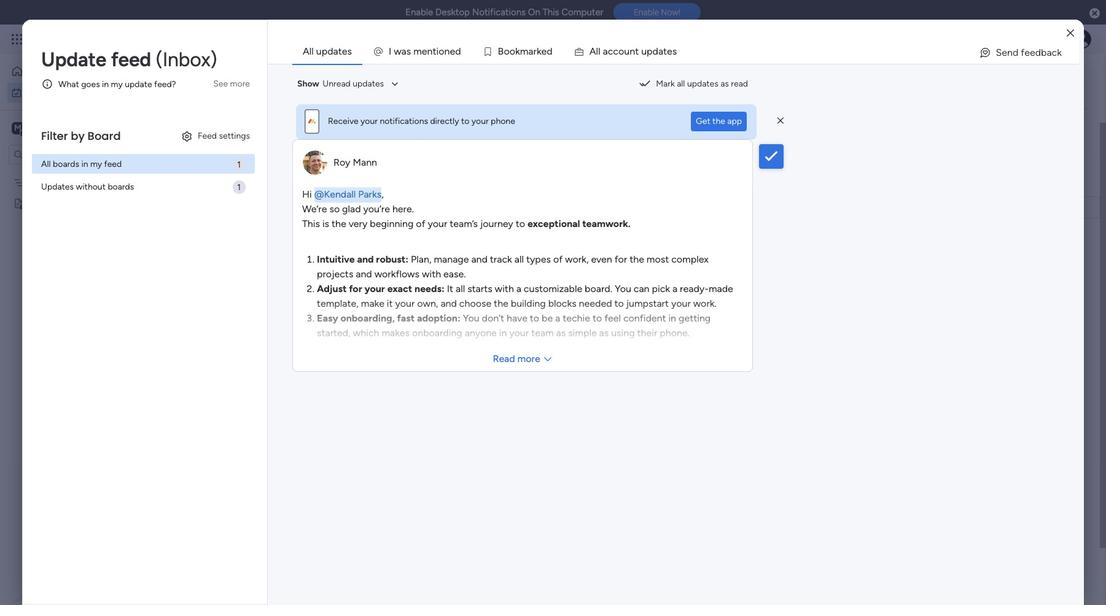 Task type: locate. For each thing, give the bounding box(es) containing it.
and down the intuitive and robust:
[[356, 268, 372, 280]]

items up this week / 0 items
[[261, 248, 282, 258]]

1 vertical spatial of
[[554, 253, 563, 265]]

all inside 'link'
[[303, 45, 314, 57]]

0 horizontal spatial u
[[625, 45, 630, 57]]

option
[[0, 171, 157, 174]]

workspace selection element
[[12, 121, 103, 137]]

s right w
[[407, 45, 411, 57]]

in up "plan" in the top left of the page
[[81, 159, 88, 169]]

1 vertical spatial feed
[[104, 159, 122, 169]]

l
[[596, 45, 599, 57], [599, 45, 601, 57]]

t
[[433, 45, 437, 57], [636, 45, 639, 57], [664, 45, 667, 57]]

work
[[41, 87, 60, 97]]

2 t from the left
[[636, 45, 639, 57]]

2 horizontal spatial as
[[721, 79, 729, 89]]

of left "work,"
[[554, 253, 563, 265]]

o left p
[[619, 45, 625, 57]]

updates
[[41, 182, 74, 192]]

all right it in the top of the page
[[456, 283, 465, 295]]

items left adjust
[[280, 292, 301, 302]]

1 vertical spatial 0 items
[[246, 380, 275, 391]]

items left started,
[[282, 336, 304, 347]]

1 vertical spatial more
[[518, 353, 541, 365]]

your left team's
[[428, 218, 448, 230]]

1 m from the left
[[414, 45, 422, 57]]

/ down this week / 0 items
[[266, 332, 272, 348]]

all for all updates
[[303, 45, 314, 57]]

0 horizontal spatial updates
[[316, 45, 352, 57]]

enable left now!
[[634, 8, 659, 17]]

1 horizontal spatial for
[[615, 253, 628, 265]]

my left see
[[184, 71, 213, 99]]

all
[[303, 45, 314, 57], [41, 159, 51, 169]]

week for next
[[234, 332, 263, 348]]

n right i
[[445, 45, 450, 57]]

updates without boards
[[41, 182, 134, 192]]

more for see more
[[230, 79, 250, 89]]

your
[[361, 116, 378, 127], [472, 116, 489, 127], [428, 218, 448, 230], [365, 283, 385, 295], [395, 298, 415, 309], [672, 298, 691, 309], [510, 327, 529, 339]]

1 vertical spatial all
[[41, 159, 51, 169]]

0 horizontal spatial t
[[433, 45, 437, 57]]

0 vertical spatial all
[[303, 45, 314, 57]]

e left i
[[422, 45, 427, 57]]

main
[[28, 122, 50, 134]]

0 down this week / 0 items
[[275, 336, 280, 347]]

l down computer
[[596, 45, 599, 57]]

for inside plan, manage and track all types of work, even for the most complex projects and workflows with ease.
[[615, 253, 628, 265]]

my for update
[[111, 79, 123, 89]]

your up "fast"
[[395, 298, 415, 309]]

and inside it all starts with a customizable board. you can pick a ready-made template, make it your own, and choose the building blocks needed to jumpstart your work.
[[441, 298, 457, 309]]

0 horizontal spatial for
[[349, 283, 362, 295]]

0 horizontal spatial my
[[90, 159, 102, 169]]

week for this
[[232, 288, 261, 304]]

0 vertical spatial all
[[677, 79, 685, 89]]

1 horizontal spatial all
[[303, 45, 314, 57]]

template,
[[317, 298, 359, 309]]

settings
[[219, 131, 250, 141]]

and down it in the top of the page
[[441, 298, 457, 309]]

marketing plan
[[29, 177, 86, 188]]

for right even
[[615, 253, 628, 265]]

send
[[996, 47, 1019, 58]]

1 l from the left
[[596, 45, 599, 57]]

a right the 'be'
[[556, 312, 561, 324]]

in
[[102, 79, 109, 89], [81, 159, 88, 169], [669, 312, 677, 324], [499, 327, 507, 339]]

3 d from the left
[[653, 45, 659, 57]]

3 o from the left
[[510, 45, 516, 57]]

enable left desktop
[[406, 7, 433, 18]]

this left is
[[302, 218, 320, 230]]

this week / 0 items
[[207, 288, 301, 304]]

boards right without
[[108, 182, 134, 192]]

you left can
[[615, 283, 632, 295]]

as left read
[[721, 79, 729, 89]]

send feedback
[[996, 47, 1063, 58]]

types
[[527, 253, 551, 265]]

the
[[713, 116, 726, 126], [332, 218, 346, 230], [630, 253, 645, 265], [494, 298, 509, 309]]

1 d from the left
[[456, 45, 461, 57]]

o down desktop
[[439, 45, 445, 57]]

week right next
[[234, 332, 263, 348]]

what
[[58, 79, 79, 89]]

of inside hi @kendall parks , we're so glad you're here. this is the very beginning of your team's journey to exceptional teamwork.
[[416, 218, 426, 230]]

3 e from the left
[[542, 45, 547, 57]]

0 horizontal spatial m
[[414, 45, 422, 57]]

week up next week / 0 items
[[232, 288, 261, 304]]

3 t from the left
[[664, 45, 667, 57]]

to up feel
[[615, 298, 624, 309]]

ready-
[[680, 283, 709, 295]]

and left the robust:
[[357, 253, 374, 265]]

n left p
[[630, 45, 636, 57]]

a
[[402, 45, 407, 57], [529, 45, 534, 57], [603, 45, 608, 57], [659, 45, 664, 57], [517, 283, 522, 295], [673, 283, 678, 295], [556, 312, 561, 324], [254, 421, 261, 436]]

d for a l l a c c o u n t u p d a t e s
[[653, 45, 659, 57]]

feed settings button
[[176, 127, 255, 146]]

e right i
[[450, 45, 456, 57]]

starts
[[468, 283, 493, 295]]

it
[[387, 298, 393, 309]]

you're
[[363, 203, 390, 215]]

of right 'beginning'
[[416, 218, 426, 230]]

t right p
[[664, 45, 667, 57]]

0 inside this week / 0 items
[[273, 292, 278, 302]]

d
[[456, 45, 461, 57], [547, 45, 553, 57], [653, 45, 659, 57]]

my
[[111, 79, 123, 89], [90, 159, 102, 169]]

select product image
[[11, 33, 23, 45]]

o
[[439, 45, 445, 57], [504, 45, 510, 57], [510, 45, 516, 57], [619, 45, 625, 57]]

w
[[394, 45, 402, 57]]

0 vertical spatial week
[[232, 288, 261, 304]]

items inside this week / 0 items
[[280, 292, 301, 302]]

0 horizontal spatial all
[[456, 283, 465, 295]]

home button
[[7, 61, 132, 81]]

0 horizontal spatial d
[[456, 45, 461, 57]]

to right journey on the left top of page
[[516, 218, 525, 230]]

0 horizontal spatial my
[[27, 87, 39, 97]]

you inside you don't have to be a techie to feel confident in getting started, which makes onboarding anyone in your team as simple as using their phone.
[[463, 312, 480, 324]]

d for i w a s m e n t i o n e d
[[456, 45, 461, 57]]

confident
[[624, 312, 666, 324]]

i
[[437, 45, 439, 57]]

u down the enable now!
[[642, 45, 647, 57]]

0 horizontal spatial k
[[516, 45, 520, 57]]

0 vertical spatial feed
[[111, 48, 151, 71]]

1 e from the left
[[422, 45, 427, 57]]

feed down board
[[104, 159, 122, 169]]

i
[[389, 45, 392, 57]]

to right directly
[[462, 116, 470, 127]]

updates up unread
[[316, 45, 352, 57]]

getting
[[679, 312, 711, 324]]

0 horizontal spatial of
[[416, 218, 426, 230]]

a right 'i'
[[402, 45, 407, 57]]

1 right past
[[237, 183, 241, 193]]

3 n from the left
[[630, 45, 636, 57]]

the right get
[[713, 116, 726, 126]]

home
[[28, 66, 52, 76]]

1 vertical spatial my
[[90, 159, 102, 169]]

1 horizontal spatial you
[[615, 283, 632, 295]]

m left "r"
[[520, 45, 529, 57]]

t left p
[[636, 45, 639, 57]]

0 horizontal spatial with
[[422, 268, 441, 280]]

1 up dates
[[237, 160, 241, 170]]

private board image
[[13, 198, 25, 209]]

the inside hi @kendall parks , we're so glad you're here. this is the very beginning of your team's journey to exceptional teamwork.
[[332, 218, 346, 230]]

even
[[591, 253, 613, 265]]

lottie animation element
[[0, 482, 157, 606]]

0 vertical spatial my
[[111, 79, 123, 89]]

/ for this week /
[[264, 288, 270, 304]]

robust:
[[376, 253, 409, 265]]

t right w
[[433, 45, 437, 57]]

0 horizontal spatial enable
[[406, 7, 433, 18]]

you down choose on the left
[[463, 312, 480, 324]]

parks
[[358, 188, 382, 200]]

0 vertical spatial for
[[615, 253, 628, 265]]

b
[[498, 45, 504, 57]]

adoption:
[[417, 312, 461, 324]]

2 horizontal spatial d
[[653, 45, 659, 57]]

n left i
[[427, 45, 433, 57]]

workspace image
[[12, 121, 24, 135]]

1 horizontal spatial enable
[[634, 8, 659, 17]]

/ left item
[[269, 178, 274, 193]]

1 horizontal spatial this
[[302, 218, 320, 230]]

all inside it all starts with a customizable board. you can pick a ready-made template, make it your own, and choose the building blocks needed to jumpstart your work.
[[456, 283, 465, 295]]

u left p
[[625, 45, 630, 57]]

1 s from the left
[[407, 45, 411, 57]]

your down have
[[510, 327, 529, 339]]

2 horizontal spatial n
[[630, 45, 636, 57]]

1 vertical spatial you
[[463, 312, 480, 324]]

e right "r"
[[542, 45, 547, 57]]

all right track
[[515, 253, 524, 265]]

next
[[207, 332, 232, 348]]

as
[[721, 79, 729, 89], [557, 327, 566, 339], [600, 327, 609, 339]]

all boards in my feed
[[41, 159, 122, 169]]

1 inside past dates / 1 item
[[277, 181, 281, 192]]

phone
[[491, 116, 515, 127]]

1 vertical spatial all
[[515, 253, 524, 265]]

u
[[625, 45, 630, 57], [642, 45, 647, 57]]

1 vertical spatial with
[[495, 283, 514, 295]]

2 vertical spatial all
[[456, 283, 465, 295]]

with up needs: at the left
[[422, 268, 441, 280]]

0 horizontal spatial you
[[463, 312, 480, 324]]

with
[[422, 268, 441, 280], [495, 283, 514, 295]]

d right "r"
[[547, 45, 553, 57]]

we're
[[302, 203, 327, 215]]

on
[[528, 7, 541, 18]]

see
[[213, 79, 228, 89]]

team
[[532, 327, 554, 339]]

0 vertical spatial more
[[230, 79, 250, 89]]

1 horizontal spatial t
[[636, 45, 639, 57]]

to inside hi @kendall parks , we're so glad you're here. this is the very beginning of your team's journey to exceptional teamwork.
[[516, 218, 525, 230]]

dapulse x slim image
[[778, 115, 784, 126]]

1 horizontal spatial d
[[547, 45, 553, 57]]

2 l from the left
[[599, 45, 601, 57]]

1 vertical spatial this
[[302, 218, 320, 230]]

tab list
[[293, 39, 1080, 64]]

0 horizontal spatial all
[[41, 159, 51, 169]]

date
[[264, 421, 290, 436]]

the left most in the right of the page
[[630, 253, 645, 265]]

1 horizontal spatial k
[[537, 45, 542, 57]]

my left update
[[111, 79, 123, 89]]

o left "r"
[[504, 45, 510, 57]]

all up show
[[303, 45, 314, 57]]

lottie animation image
[[0, 482, 157, 606]]

my inside button
[[27, 87, 39, 97]]

the inside button
[[713, 116, 726, 126]]

0 vertical spatial you
[[615, 283, 632, 295]]

items inside next week / 0 items
[[282, 336, 304, 347]]

0 horizontal spatial boards
[[53, 159, 79, 169]]

the right is
[[332, 218, 346, 230]]

0 vertical spatial this
[[543, 7, 560, 18]]

week
[[232, 288, 261, 304], [234, 332, 263, 348]]

all inside button
[[677, 79, 685, 89]]

1 left item
[[277, 181, 281, 192]]

0 vertical spatial boards
[[53, 159, 79, 169]]

my work
[[184, 71, 267, 99]]

all up marketing
[[41, 159, 51, 169]]

0 items up without a date /
[[246, 380, 275, 391]]

hide
[[324, 127, 342, 138]]

1 horizontal spatial m
[[520, 45, 529, 57]]

as down feel
[[600, 327, 609, 339]]

1 horizontal spatial my
[[184, 71, 213, 99]]

tab list containing all updates
[[293, 39, 1080, 64]]

2 horizontal spatial all
[[677, 79, 685, 89]]

enable inside button
[[634, 8, 659, 17]]

for up make
[[349, 283, 362, 295]]

1 vertical spatial for
[[349, 283, 362, 295]]

1 horizontal spatial u
[[642, 45, 647, 57]]

computer
[[562, 7, 604, 18]]

0 horizontal spatial s
[[407, 45, 411, 57]]

1 horizontal spatial n
[[445, 45, 450, 57]]

0 items up this week / 0 items
[[253, 248, 282, 258]]

1 horizontal spatial my
[[111, 79, 123, 89]]

1 horizontal spatial more
[[518, 353, 541, 365]]

/ for past dates /
[[269, 178, 274, 193]]

done
[[344, 127, 364, 138]]

a up building
[[517, 283, 522, 295]]

exceptional
[[528, 218, 580, 230]]

1 vertical spatial week
[[234, 332, 263, 348]]

@kendall parks link
[[314, 186, 382, 202]]

filter by board
[[41, 128, 121, 144]]

0 horizontal spatial n
[[427, 45, 433, 57]]

1 horizontal spatial updates
[[353, 79, 384, 89]]

feed up update
[[111, 48, 151, 71]]

s right p
[[673, 45, 677, 57]]

0 horizontal spatial this
[[207, 288, 229, 304]]

your left phone at the top left of the page
[[472, 116, 489, 127]]

a inside you don't have to be a techie to feel confident in getting started, which makes onboarding anyone in your team as simple as using their phone.
[[556, 312, 561, 324]]

the up don't
[[494, 298, 509, 309]]

items
[[366, 127, 387, 138], [261, 248, 282, 258], [280, 292, 301, 302], [282, 336, 304, 347], [254, 380, 275, 391]]

and left track
[[472, 253, 488, 265]]

0 vertical spatial of
[[416, 218, 426, 230]]

k
[[516, 45, 520, 57], [537, 45, 542, 57]]

onboarding,
[[341, 312, 395, 324]]

o right b
[[510, 45, 516, 57]]

item
[[283, 181, 300, 192]]

your inside hi @kendall parks , we're so glad you're here. this is the very beginning of your team's journey to exceptional teamwork.
[[428, 218, 448, 230]]

the inside plan, manage and track all types of work, even for the most complex projects and workflows with ease.
[[630, 253, 645, 265]]

a right "a"
[[603, 45, 608, 57]]

updates left read
[[688, 79, 719, 89]]

m left i
[[414, 45, 422, 57]]

1 horizontal spatial boards
[[108, 182, 134, 192]]

exact
[[388, 283, 413, 295]]

more right read
[[518, 353, 541, 365]]

1 horizontal spatial all
[[515, 253, 524, 265]]

4 o from the left
[[619, 45, 625, 57]]

feed settings
[[198, 131, 250, 141]]

boards
[[53, 159, 79, 169], [108, 182, 134, 192]]

0 horizontal spatial more
[[230, 79, 250, 89]]

2 horizontal spatial updates
[[688, 79, 719, 89]]

manage
[[434, 253, 469, 265]]

boards up marketing plan
[[53, 159, 79, 169]]

1 for updates without boards
[[237, 183, 241, 193]]

plan,
[[411, 253, 432, 265]]

e
[[422, 45, 427, 57], [450, 45, 456, 57], [542, 45, 547, 57], [667, 45, 673, 57]]

feel
[[605, 312, 621, 324]]

2 m from the left
[[520, 45, 529, 57]]

my left work
[[27, 87, 39, 97]]

0 vertical spatial with
[[422, 268, 441, 280]]

2 o from the left
[[504, 45, 510, 57]]

with down plan, manage and track all types of work, even for the most complex projects and workflows with ease.
[[495, 283, 514, 295]]

to down needed
[[593, 312, 602, 324]]

0 up without a date /
[[246, 380, 252, 391]]

needs:
[[415, 283, 445, 295]]

None search field
[[181, 123, 297, 143]]

journey
[[481, 218, 514, 230]]

l right "a"
[[599, 45, 601, 57]]

1 vertical spatial boards
[[108, 182, 134, 192]]

more right see
[[230, 79, 250, 89]]

fast
[[397, 312, 415, 324]]

/ right date
[[293, 421, 298, 436]]

customize
[[412, 127, 453, 138]]

the inside it all starts with a customizable board. you can pick a ready-made template, make it your own, and choose the building blocks needed to jumpstart your work.
[[494, 298, 509, 309]]

2 horizontal spatial t
[[664, 45, 667, 57]]

1 horizontal spatial s
[[673, 45, 677, 57]]

all right mark
[[677, 79, 685, 89]]

started,
[[317, 327, 351, 339]]

1 horizontal spatial of
[[554, 253, 563, 265]]

2 k from the left
[[537, 45, 542, 57]]

techie
[[563, 312, 591, 324]]

e right p
[[667, 45, 673, 57]]

4 e from the left
[[667, 45, 673, 57]]

updates inside button
[[688, 79, 719, 89]]

my for my work
[[184, 71, 213, 99]]

0 up next week / 0 items
[[273, 292, 278, 302]]

m for a
[[520, 45, 529, 57]]

1 horizontal spatial with
[[495, 283, 514, 295]]



Task type: vqa. For each thing, say whether or not it's contained in the screenshot.
Unread
yes



Task type: describe. For each thing, give the bounding box(es) containing it.
choose
[[460, 298, 492, 309]]

enable desktop notifications on this computer
[[406, 7, 604, 18]]

workspace
[[52, 122, 101, 134]]

have
[[507, 312, 528, 324]]

plan
[[69, 177, 86, 188]]

a l l a c c o u n t u p d a t e s
[[590, 45, 677, 57]]

show unread updates
[[297, 79, 384, 89]]

past dates / 1 item
[[207, 178, 300, 193]]

unread
[[323, 79, 351, 89]]

this inside hi @kendall parks , we're so glad you're here. this is the very beginning of your team's journey to exceptional teamwork.
[[302, 218, 320, 230]]

all for starts
[[456, 283, 465, 295]]

as inside mark all updates as read button
[[721, 79, 729, 89]]

Search in workspace field
[[26, 147, 103, 162]]

kendall parks image
[[1072, 29, 1092, 49]]

updates inside 'link'
[[316, 45, 352, 57]]

updates for show
[[353, 79, 384, 89]]

items up without a date /
[[254, 380, 275, 391]]

close image
[[1067, 29, 1075, 38]]

work,
[[565, 253, 589, 265]]

read
[[731, 79, 749, 89]]

2 e from the left
[[450, 45, 456, 57]]

p
[[647, 45, 653, 57]]

notifications
[[380, 116, 428, 127]]

mark all updates as read button
[[634, 74, 753, 94]]

mark
[[656, 79, 675, 89]]

read more
[[493, 353, 541, 365]]

pick
[[652, 283, 671, 295]]

my for my work
[[27, 87, 39, 97]]

a left date
[[254, 421, 261, 436]]

in right 'goes'
[[102, 79, 109, 89]]

get the app
[[696, 116, 742, 126]]

app
[[728, 116, 742, 126]]

adjust for your exact needs:
[[317, 283, 445, 295]]

directly
[[430, 116, 459, 127]]

with inside plan, manage and track all types of work, even for the most complex projects and workflows with ease.
[[422, 268, 441, 280]]

m for e
[[414, 45, 422, 57]]

enable for enable now!
[[634, 8, 659, 17]]

2 horizontal spatial this
[[543, 7, 560, 18]]

all inside plan, manage and track all types of work, even for the most complex projects and workflows with ease.
[[515, 253, 524, 265]]

read
[[493, 353, 515, 365]]

apps image
[[972, 33, 984, 45]]

work
[[217, 71, 267, 99]]

1 for all boards in my feed
[[237, 160, 241, 170]]

get
[[696, 116, 711, 126]]

updates for mark
[[688, 79, 719, 89]]

my work
[[27, 87, 60, 97]]

mann
[[353, 156, 377, 168]]

enable now!
[[634, 8, 681, 17]]

2 u from the left
[[642, 45, 647, 57]]

easy
[[317, 312, 338, 324]]

own,
[[417, 298, 438, 309]]

2 vertical spatial this
[[207, 288, 229, 304]]

easy onboarding, fast adoption:
[[317, 312, 461, 324]]

main workspace
[[28, 122, 101, 134]]

team's
[[450, 218, 478, 230]]

a right pick
[[673, 283, 678, 295]]

2 d from the left
[[547, 45, 553, 57]]

onboarding
[[412, 327, 463, 339]]

in up phone.
[[669, 312, 677, 324]]

hide done items
[[324, 127, 387, 138]]

customize button
[[392, 123, 458, 143]]

desktop
[[436, 7, 470, 18]]

jumpstart
[[627, 298, 669, 309]]

you don't have to be a techie to feel confident in getting started, which makes onboarding anyone in your team as simple as using their phone.
[[317, 312, 711, 339]]

1 n from the left
[[427, 45, 433, 57]]

enable now! button
[[614, 3, 701, 22]]

without
[[76, 182, 106, 192]]

see more
[[213, 79, 250, 89]]

all for all boards in my feed
[[41, 159, 51, 169]]

my for feed
[[90, 159, 102, 169]]

all updates link
[[293, 40, 362, 63]]

beginning
[[370, 218, 414, 230]]

by
[[71, 128, 85, 144]]

makes
[[382, 327, 410, 339]]

receive your notifications directly to your phone
[[328, 116, 515, 127]]

1 t from the left
[[433, 45, 437, 57]]

1 k from the left
[[516, 45, 520, 57]]

work.
[[694, 298, 717, 309]]

more for read more
[[518, 353, 541, 365]]

don't
[[482, 312, 505, 324]]

in down don't
[[499, 327, 507, 339]]

my work button
[[7, 83, 132, 102]]

0 horizontal spatial as
[[557, 327, 566, 339]]

1 horizontal spatial as
[[600, 327, 609, 339]]

receive
[[328, 116, 359, 127]]

2 n from the left
[[445, 45, 450, 57]]

update
[[41, 48, 106, 71]]

your inside you don't have to be a techie to feel confident in getting started, which makes onboarding anyone in your team as simple as using their phone.
[[510, 327, 529, 339]]

show
[[297, 79, 320, 89]]

marketing plan list box
[[0, 170, 157, 380]]

make
[[361, 298, 385, 309]]

dapulse close image
[[1090, 7, 1101, 20]]

a
[[590, 45, 596, 57]]

1 o from the left
[[439, 45, 445, 57]]

roy
[[334, 156, 351, 168]]

with inside it all starts with a customizable board. you can pick a ready-made template, make it your own, and choose the building blocks needed to jumpstart your work.
[[495, 283, 514, 295]]

all for updates
[[677, 79, 685, 89]]

board
[[88, 128, 121, 144]]

very
[[349, 218, 368, 230]]

phone.
[[660, 327, 690, 339]]

r
[[534, 45, 537, 57]]

1 u from the left
[[625, 45, 630, 57]]

track
[[490, 253, 512, 265]]

of inside plan, manage and track all types of work, even for the most complex projects and workflows with ease.
[[554, 253, 563, 265]]

blocks
[[549, 298, 577, 309]]

workflows
[[375, 268, 420, 280]]

hi @kendall parks , we're so glad you're here. this is the very beginning of your team's journey to exceptional teamwork.
[[302, 188, 631, 230]]

feed
[[198, 131, 217, 141]]

a right b
[[529, 45, 534, 57]]

now!
[[661, 8, 681, 17]]

ease.
[[444, 268, 466, 280]]

you inside it all starts with a customizable board. you can pick a ready-made template, make it your own, and choose the building blocks needed to jumpstart your work.
[[615, 283, 632, 295]]

/ for next week /
[[266, 332, 272, 348]]

2 c from the left
[[614, 45, 619, 57]]

your down the ready-
[[672, 298, 691, 309]]

intuitive
[[317, 253, 355, 265]]

see more button
[[208, 74, 255, 94]]

to left the 'be'
[[530, 312, 540, 324]]

enable for enable desktop notifications on this computer
[[406, 7, 433, 18]]

your up make
[[365, 283, 385, 295]]

complex
[[672, 253, 709, 265]]

a right p
[[659, 45, 664, 57]]

glad
[[342, 203, 361, 215]]

your up hide done items
[[361, 116, 378, 127]]

it
[[447, 283, 454, 295]]

i w a s m e n t i o n e d
[[389, 45, 461, 57]]

here.
[[393, 203, 414, 215]]

feed?
[[154, 79, 176, 89]]

to inside it all starts with a customizable board. you can pick a ready-made template, make it your own, and choose the building blocks needed to jumpstart your work.
[[615, 298, 624, 309]]

0 inside next week / 0 items
[[275, 336, 280, 347]]

0 vertical spatial 0 items
[[253, 248, 282, 258]]

made
[[709, 283, 734, 295]]

1 c from the left
[[608, 45, 614, 57]]

@kendall
[[314, 188, 356, 200]]

items right done
[[366, 127, 387, 138]]

which
[[353, 327, 379, 339]]

b o o k m a r k e d
[[498, 45, 553, 57]]

send feedback button
[[974, 43, 1067, 63]]

Filter dashboard by text search field
[[181, 123, 297, 143]]

2 s from the left
[[673, 45, 677, 57]]

be
[[542, 312, 553, 324]]

can
[[634, 283, 650, 295]]

0 up this week / 0 items
[[253, 248, 259, 258]]



